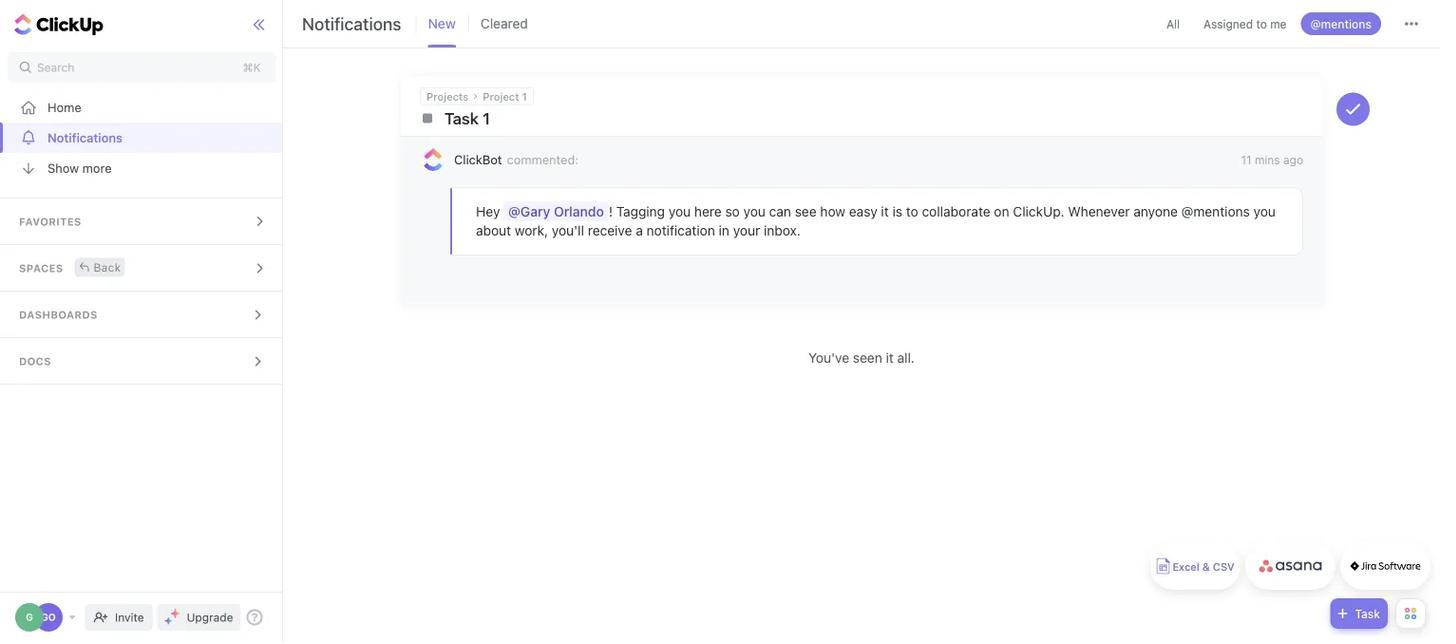 Task type: describe. For each thing, give the bounding box(es) containing it.
how
[[821, 204, 846, 220]]

project 1
[[483, 90, 527, 103]]

more
[[82, 161, 112, 175]]

notification
[[647, 223, 715, 239]]

2 you from the left
[[744, 204, 766, 220]]

sparkle svg 2 image
[[165, 618, 172, 625]]

assigned to me
[[1204, 17, 1287, 30]]

to inside ! tagging you here so you can see how easy it is to collaborate on clickup. whenever anyone @mentions you about work, you'll receive a notification in your inbox.
[[906, 204, 919, 220]]

‎task 1
[[445, 109, 490, 128]]

:
[[575, 153, 579, 167]]

your
[[733, 223, 760, 239]]

invite
[[115, 611, 144, 624]]

&
[[1203, 561, 1210, 574]]

you've seen it all.
[[809, 350, 915, 366]]

1 horizontal spatial to
[[1257, 17, 1268, 30]]

11 mins ago
[[1241, 153, 1304, 166]]

dashboards
[[19, 309, 98, 321]]

tagging
[[616, 204, 665, 220]]

you've
[[809, 350, 850, 366]]

projects link
[[427, 90, 469, 103]]

projects
[[427, 90, 469, 103]]

‎task 1 link
[[420, 105, 1225, 131]]

excel & csv link
[[1151, 543, 1241, 590]]

search
[[37, 61, 74, 74]]

about
[[476, 223, 511, 239]]

clickbot
[[454, 153, 502, 167]]

on
[[994, 204, 1010, 220]]

1 vertical spatial it
[[886, 350, 894, 366]]

so
[[726, 204, 740, 220]]

can
[[769, 204, 792, 220]]

@gary
[[509, 204, 551, 220]]

you'll
[[552, 223, 584, 239]]

favorites button
[[0, 199, 284, 244]]

see
[[795, 204, 817, 220]]

assigned
[[1204, 17, 1254, 30]]

notifications inside 'sidebar' navigation
[[48, 131, 123, 145]]

csv
[[1213, 561, 1235, 574]]

@mentions inside ! tagging you here so you can see how easy it is to collaborate on clickup. whenever anyone @mentions you about work, you'll receive a notification in your inbox.
[[1182, 204, 1250, 220]]

clickbot commented :
[[454, 153, 579, 167]]

clickup.
[[1013, 204, 1065, 220]]



Task type: vqa. For each thing, say whether or not it's contained in the screenshot.
a
yes



Task type: locate. For each thing, give the bounding box(es) containing it.
commented
[[507, 153, 575, 167]]

3 you from the left
[[1254, 204, 1276, 220]]

0 vertical spatial @mentions
[[1311, 17, 1372, 30]]

spaces
[[19, 262, 63, 275]]

sidebar navigation
[[0, 0, 287, 642]]

it
[[881, 204, 889, 220], [886, 350, 894, 366]]

1 for project 1
[[522, 90, 527, 103]]

⌘k
[[243, 61, 261, 74]]

back link
[[75, 258, 125, 277]]

upgrade
[[187, 611, 233, 624]]

hey @gary orlando
[[476, 204, 604, 220]]

11
[[1241, 153, 1252, 166]]

1 for ‎task 1
[[483, 109, 490, 128]]

0 vertical spatial it
[[881, 204, 889, 220]]

excel
[[1173, 561, 1200, 574]]

!
[[609, 204, 613, 220]]

g go
[[26, 612, 56, 623]]

0 horizontal spatial 1
[[483, 109, 490, 128]]

@gary orlando button
[[504, 202, 609, 221]]

0 horizontal spatial @mentions
[[1182, 204, 1250, 220]]

mins
[[1255, 153, 1281, 166]]

0 vertical spatial to
[[1257, 17, 1268, 30]]

notifications link
[[0, 123, 284, 153]]

to right is
[[906, 204, 919, 220]]

notifications up show more
[[48, 131, 123, 145]]

new
[[428, 16, 456, 31]]

it inside ! tagging you here so you can see how easy it is to collaborate on clickup. whenever anyone @mentions you about work, you'll receive a notification in your inbox.
[[881, 204, 889, 220]]

1 horizontal spatial notifications
[[302, 13, 402, 34]]

1 vertical spatial to
[[906, 204, 919, 220]]

home link
[[0, 92, 284, 123]]

in
[[719, 223, 730, 239]]

work,
[[515, 223, 548, 239]]

collaborate
[[922, 204, 991, 220]]

1 horizontal spatial @mentions
[[1311, 17, 1372, 30]]

1 vertical spatial 1
[[483, 109, 490, 128]]

upgrade link
[[157, 604, 241, 631]]

to
[[1257, 17, 1268, 30], [906, 204, 919, 220]]

1
[[522, 90, 527, 103], [483, 109, 490, 128]]

excel & csv
[[1173, 561, 1235, 574]]

sparkle svg 1 image
[[171, 609, 180, 619]]

home
[[48, 100, 82, 115]]

inbox.
[[764, 223, 801, 239]]

hey
[[476, 204, 500, 220]]

task
[[1356, 607, 1381, 621]]

all.
[[898, 350, 915, 366]]

project 1 link
[[483, 90, 527, 103]]

you
[[669, 204, 691, 220], [744, 204, 766, 220], [1254, 204, 1276, 220]]

cleared
[[481, 16, 528, 31]]

1 vertical spatial notifications
[[48, 131, 123, 145]]

1 vertical spatial @mentions
[[1182, 204, 1250, 220]]

show
[[48, 161, 79, 175]]

0 horizontal spatial to
[[906, 204, 919, 220]]

anyone
[[1134, 204, 1178, 220]]

1 right project
[[522, 90, 527, 103]]

is
[[893, 204, 903, 220]]

easy
[[849, 204, 878, 220]]

@mentions right me
[[1311, 17, 1372, 30]]

receive
[[588, 223, 632, 239]]

! tagging you here so you can see how easy it is to collaborate on clickup. whenever anyone @mentions you about work, you'll receive a notification in your inbox.
[[476, 204, 1280, 239]]

seen
[[853, 350, 883, 366]]

a
[[636, 223, 643, 239]]

2 horizontal spatial you
[[1254, 204, 1276, 220]]

you down mins
[[1254, 204, 1276, 220]]

to left me
[[1257, 17, 1268, 30]]

1 you from the left
[[669, 204, 691, 220]]

‎task
[[445, 109, 479, 128]]

docs
[[19, 355, 51, 368]]

@mentions
[[1311, 17, 1372, 30], [1182, 204, 1250, 220]]

show more
[[48, 161, 112, 175]]

me
[[1271, 17, 1287, 30]]

favorites
[[19, 216, 81, 228]]

notifications left new
[[302, 13, 402, 34]]

1 horizontal spatial 1
[[522, 90, 527, 103]]

it left all.
[[886, 350, 894, 366]]

0 vertical spatial 1
[[522, 90, 527, 103]]

0 horizontal spatial you
[[669, 204, 691, 220]]

ago
[[1284, 153, 1304, 166]]

go
[[41, 612, 56, 623]]

back
[[94, 261, 121, 274]]

1 right '‎task'
[[483, 109, 490, 128]]

all
[[1167, 17, 1180, 30]]

@mentions right anyone
[[1182, 204, 1250, 220]]

project
[[483, 90, 519, 103]]

notifications
[[302, 13, 402, 34], [48, 131, 123, 145]]

0 vertical spatial notifications
[[302, 13, 402, 34]]

0 horizontal spatial notifications
[[48, 131, 123, 145]]

here
[[695, 204, 722, 220]]

it left is
[[881, 204, 889, 220]]

g
[[26, 612, 33, 623]]

you up your
[[744, 204, 766, 220]]

you up notification
[[669, 204, 691, 220]]

orlando
[[554, 204, 604, 220]]

1 horizontal spatial you
[[744, 204, 766, 220]]

whenever
[[1068, 204, 1130, 220]]



